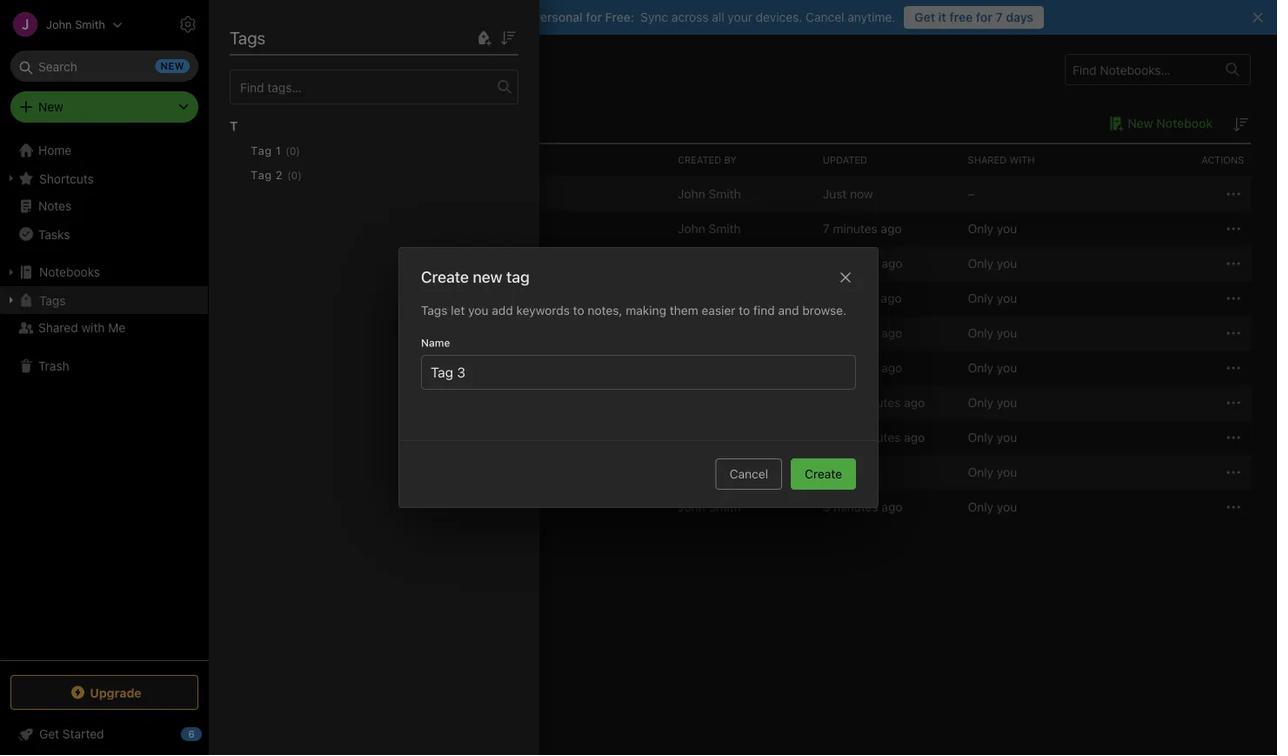Task type: locate. For each thing, give the bounding box(es) containing it.
notebook
[[244, 115, 302, 131]]

only you for note 1 row
[[968, 221, 1018, 236]]

now
[[850, 187, 873, 201], [850, 465, 873, 480]]

5 inside row
[[823, 361, 831, 375]]

1 left 'notebook'
[[235, 115, 241, 131]]

1 horizontal spatial create
[[805, 467, 842, 481]]

only you for note 7 row
[[968, 396, 1018, 410]]

cancel button
[[716, 459, 782, 490]]

1 vertical spatial 5 minutes ago
[[823, 361, 903, 375]]

) inside tag 1 ( 0 )
[[296, 145, 300, 157]]

6 only from the top
[[968, 396, 994, 410]]

only inside note 1 row
[[968, 221, 994, 236]]

tag up the tag 2 ( 0 )
[[251, 144, 272, 157]]

0 vertical spatial 5
[[823, 326, 831, 340]]

smith down first notebook row
[[709, 221, 741, 236]]

5 minutes ago inside note 4 row
[[823, 326, 903, 340]]

( inside the tag 2 ( 0 )
[[287, 169, 291, 181]]

tag for tag 2
[[251, 168, 272, 181]]

1 vertical spatial notebooks
[[39, 265, 100, 279]]

)
[[296, 145, 300, 157], [298, 169, 302, 181]]

you inside note 4 row
[[997, 326, 1018, 340]]

0 inside tag 1 ( 0 )
[[290, 145, 296, 157]]

0 vertical spatial notebooks
[[235, 59, 318, 80]]

actions
[[1202, 154, 1245, 166]]

tree
[[0, 137, 209, 660]]

minutes inside note 2 row
[[834, 256, 879, 271]]

9 down create button
[[823, 500, 831, 514]]

for right free
[[976, 10, 993, 24]]

you for note 7 row
[[997, 396, 1018, 410]]

1 john from the top
[[678, 187, 706, 201]]

4 cell from the top
[[671, 386, 816, 420]]

ago
[[881, 221, 902, 236], [882, 256, 903, 271], [881, 291, 902, 305], [882, 326, 903, 340], [882, 361, 903, 375], [904, 396, 925, 410], [904, 430, 925, 445], [882, 500, 903, 514]]

john inside first notebook row
[[678, 187, 706, 201]]

do
[[345, 500, 359, 515]]

7 left "days"
[[996, 10, 1003, 24]]

ago inside note 5 row
[[882, 361, 903, 375]]

minutes inside note 5 row
[[834, 361, 878, 375]]

only you for note 4 row
[[968, 326, 1018, 340]]

home link
[[0, 137, 209, 164]]

john smith for note 3 row
[[678, 291, 741, 305]]

2 tag from the top
[[251, 168, 272, 181]]

now inside first notebook row
[[850, 187, 873, 201]]

few inside note 8 "row"
[[833, 430, 853, 445]]

only you
[[968, 221, 1018, 236], [968, 256, 1018, 271], [968, 291, 1018, 305], [968, 326, 1018, 340], [968, 361, 1018, 375], [968, 396, 1018, 410], [968, 430, 1018, 445], [968, 465, 1018, 480], [968, 500, 1018, 514]]

5 only from the top
[[968, 361, 994, 375]]

tags let you add keywords to notes, making them easier to find and browse.
[[421, 303, 847, 318]]

days
[[1006, 10, 1034, 24]]

only inside "note 9" "row"
[[968, 465, 994, 480]]

7 right and
[[823, 291, 830, 305]]

cell for note 2 row
[[671, 246, 816, 281]]

0 vertical spatial just
[[823, 187, 847, 201]]

a few minutes ago inside note 8 "row"
[[823, 430, 925, 445]]

create
[[421, 268, 469, 286], [805, 467, 842, 481]]

minutes inside note 3 row
[[833, 291, 878, 305]]

None search field
[[23, 50, 186, 82]]

5 minutes ago inside note 5 row
[[823, 361, 903, 375]]

2 7 minutes ago from the top
[[823, 291, 902, 305]]

0 vertical spatial 9 minutes ago
[[823, 256, 903, 271]]

just now for –
[[823, 187, 873, 201]]

7 minutes ago up close image
[[823, 221, 902, 236]]

3 john smith from the top
[[678, 291, 741, 305]]

1 vertical spatial 7 minutes ago
[[823, 291, 902, 305]]

to left find
[[739, 303, 750, 318]]

2 horizontal spatial tags
[[421, 303, 448, 318]]

5 minutes ago
[[823, 326, 903, 340], [823, 361, 903, 375]]

first notebook row
[[235, 177, 1252, 211]]

1 vertical spatial just
[[823, 465, 847, 480]]

few for note 8 "row"
[[833, 430, 853, 445]]

just now
[[823, 187, 873, 201], [823, 465, 873, 480]]

9 minutes ago for things to do "row"
[[823, 500, 903, 514]]

tasks
[[38, 227, 70, 241]]

john smith inside first notebook row
[[678, 187, 741, 201]]

tags left let
[[421, 303, 448, 318]]

john smith for first notebook row
[[678, 187, 741, 201]]

9 left close image
[[823, 256, 831, 271]]

tags right settings image on the left of the page
[[230, 27, 266, 47]]

things to do button
[[264, 497, 359, 518]]

john smith inside "note 9" "row"
[[678, 465, 741, 480]]

1 5 minutes ago from the top
[[823, 326, 903, 340]]

1 vertical spatial 7
[[823, 221, 830, 236]]

2 only from the top
[[968, 256, 994, 271]]

you
[[997, 221, 1018, 236], [997, 256, 1018, 271], [997, 291, 1018, 305], [468, 303, 489, 318], [997, 326, 1018, 340], [997, 361, 1018, 375], [997, 396, 1018, 410], [997, 430, 1018, 445], [997, 465, 1018, 480], [997, 500, 1018, 514]]

ago inside note 2 row
[[882, 256, 903, 271]]

7 inside note 1 row
[[823, 221, 830, 236]]

1 just now from the top
[[823, 187, 873, 201]]

for
[[586, 10, 602, 24], [976, 10, 993, 24]]

5 minutes ago for "cell" associated with note 4 row
[[823, 326, 903, 340]]

cancel
[[806, 10, 845, 24], [730, 467, 769, 481]]

it
[[939, 10, 947, 24]]

ago inside note 1 row
[[881, 221, 902, 236]]

minutes inside note 1 row
[[833, 221, 878, 236]]

smith inside things to do "row"
[[709, 500, 741, 514]]

notebook
[[1157, 116, 1213, 131]]

0 vertical spatial tag
[[251, 144, 272, 157]]

1 vertical spatial 9
[[823, 500, 831, 514]]

only inside note 3 row
[[968, 291, 994, 305]]

smith for things to do "row"
[[709, 500, 741, 514]]

5 john smith from the top
[[678, 465, 741, 480]]

2 john from the top
[[678, 221, 706, 236]]

note 7 row
[[235, 386, 1252, 420]]

new
[[38, 100, 63, 114], [1128, 116, 1154, 131]]

cell for note 7 row
[[671, 386, 816, 420]]

note 8 row
[[235, 420, 1252, 455]]

1 vertical spatial )
[[298, 169, 302, 181]]

only you inside note 1 row
[[968, 221, 1018, 236]]

2 9 minutes ago from the top
[[823, 500, 903, 514]]

3 only from the top
[[968, 291, 994, 305]]

1 vertical spatial 1
[[276, 144, 281, 157]]

to inside button
[[330, 500, 342, 515]]

a inside note 8 "row"
[[823, 430, 830, 445]]

1 horizontal spatial for
[[976, 10, 993, 24]]

1 just from the top
[[823, 187, 847, 201]]

only inside things to do "row"
[[968, 500, 994, 514]]

john inside note 8 "row"
[[678, 430, 706, 445]]

9 minutes ago inside note 2 row
[[823, 256, 903, 271]]

7 minutes ago inside note 3 row
[[823, 291, 902, 305]]

smith for note 8 "row"
[[709, 430, 741, 445]]

6 john from the top
[[678, 500, 706, 514]]

1 now from the top
[[850, 187, 873, 201]]

2 5 from the top
[[823, 361, 831, 375]]

2 5 minutes ago from the top
[[823, 361, 903, 375]]

john smith for note 8 "row"
[[678, 430, 741, 445]]

smith inside "note 9" "row"
[[709, 465, 741, 480]]

for inside the "get it free for 7 days" button
[[976, 10, 993, 24]]

only you for note 5 row
[[968, 361, 1018, 375]]

note 3 row
[[235, 281, 1252, 316]]

smith
[[709, 187, 741, 201], [709, 221, 741, 236], [709, 291, 741, 305], [709, 430, 741, 445], [709, 465, 741, 480], [709, 500, 741, 514]]

you inside note 5 row
[[997, 361, 1018, 375]]

sync
[[641, 10, 669, 24]]

john smith inside note 3 row
[[678, 291, 741, 305]]

Name text field
[[429, 356, 849, 389]]

you inside note 8 "row"
[[997, 430, 1018, 445]]

5
[[823, 326, 831, 340], [823, 361, 831, 375]]

cancel up things to do "row"
[[730, 467, 769, 481]]

5 inside note 4 row
[[823, 326, 831, 340]]

1 vertical spatial create
[[805, 467, 842, 481]]

minutes inside note 4 row
[[834, 326, 878, 340]]

shared with me link
[[0, 314, 208, 342]]

create new tag image
[[473, 27, 494, 48]]

8 only you from the top
[[968, 465, 1018, 480]]

close image
[[836, 267, 856, 288]]

now inside "note 9" "row"
[[850, 465, 873, 480]]

create for create
[[805, 467, 842, 481]]

3 only you from the top
[[968, 291, 1018, 305]]

0 horizontal spatial new
[[38, 100, 63, 114]]

for left free: at the top
[[586, 10, 602, 24]]

9 for note 2 row
[[823, 256, 831, 271]]

only inside note 4 row
[[968, 326, 994, 340]]

new up home on the top left of page
[[38, 100, 63, 114]]

8 only from the top
[[968, 465, 994, 480]]

2 vertical spatial 7
[[823, 291, 830, 305]]

1 vertical spatial cancel
[[730, 467, 769, 481]]

a few minutes ago for note 8 "row"
[[823, 430, 925, 445]]

john for note 1 row
[[678, 221, 706, 236]]

1 vertical spatial new
[[1128, 116, 1154, 131]]

create for create new tag
[[421, 268, 469, 286]]

0 vertical spatial 5 minutes ago
[[823, 326, 903, 340]]

you inside note 7 row
[[997, 396, 1018, 410]]

create right cancel button
[[805, 467, 842, 481]]

smith inside first notebook row
[[709, 187, 741, 201]]

4 only you from the top
[[968, 326, 1018, 340]]

only you inside "note 9" "row"
[[968, 465, 1018, 480]]

tag 1 ( 0 )
[[251, 144, 300, 157]]

only you for "note 9" "row"
[[968, 465, 1018, 480]]

) right 2 at the left of page
[[298, 169, 302, 181]]

7 only from the top
[[968, 430, 994, 445]]

4 john from the top
[[678, 430, 706, 445]]

anytime.
[[848, 10, 896, 24]]

9 minutes ago down create button
[[823, 500, 903, 514]]

2 a few minutes ago from the top
[[823, 430, 925, 445]]

john inside note 1 row
[[678, 221, 706, 236]]

0 horizontal spatial cancel
[[730, 467, 769, 481]]

only you inside things to do "row"
[[968, 500, 1018, 514]]

create inside button
[[805, 467, 842, 481]]

you inside note 1 row
[[997, 221, 1018, 236]]

4 smith from the top
[[709, 430, 741, 445]]

expand notebooks image
[[4, 265, 18, 279]]

ago inside note 8 "row"
[[904, 430, 925, 445]]

1 vertical spatial 0
[[291, 169, 298, 181]]

( up the tag 2 ( 0 )
[[286, 145, 290, 157]]

0 vertical spatial )
[[296, 145, 300, 157]]

2 few from the top
[[833, 430, 853, 445]]

1 up 2 at the left of page
[[276, 144, 281, 157]]

only you inside note 3 row
[[968, 291, 1018, 305]]

1 horizontal spatial notebooks
[[235, 59, 318, 80]]

0 vertical spatial create
[[421, 268, 469, 286]]

0 vertical spatial just now
[[823, 187, 873, 201]]

john for note 3 row
[[678, 291, 706, 305]]

john smith down note 2 row
[[678, 291, 741, 305]]

2 for from the left
[[976, 10, 993, 24]]

7 inside note 3 row
[[823, 291, 830, 305]]

2 a from the top
[[823, 430, 830, 445]]

6 only you from the top
[[968, 396, 1018, 410]]

only you inside note 8 "row"
[[968, 430, 1018, 445]]

( inside tag 1 ( 0 )
[[286, 145, 290, 157]]

john down "note 9" "row"
[[678, 500, 706, 514]]

notebooks up 'notebook'
[[235, 59, 318, 80]]

7 minutes ago down close image
[[823, 291, 902, 305]]

1 9 minutes ago from the top
[[823, 256, 903, 271]]

9 inside note 2 row
[[823, 256, 831, 271]]

3 smith from the top
[[709, 291, 741, 305]]

cell
[[671, 246, 816, 281], [671, 316, 816, 351], [671, 351, 816, 386], [671, 386, 816, 420]]

settings image
[[178, 14, 198, 35]]

0 vertical spatial 7
[[996, 10, 1003, 24]]

a
[[823, 396, 830, 410], [823, 430, 830, 445]]

new
[[473, 268, 503, 286]]

just down updated
[[823, 187, 847, 201]]

only for note 5 row
[[968, 361, 994, 375]]

7 inside button
[[996, 10, 1003, 24]]

just for –
[[823, 187, 847, 201]]

add
[[492, 303, 513, 318]]

all
[[712, 10, 725, 24]]

0 horizontal spatial 1
[[235, 115, 241, 131]]

4 john smith from the top
[[678, 430, 741, 445]]

smith down note 8 "row"
[[709, 465, 741, 480]]

a inside note 7 row
[[823, 396, 830, 410]]

only you inside note 2 row
[[968, 256, 1018, 271]]

0 horizontal spatial create
[[421, 268, 469, 286]]

notes,
[[588, 303, 623, 318]]

new for new notebook
[[1128, 116, 1154, 131]]

1 vertical spatial (
[[287, 169, 291, 181]]

0 vertical spatial (
[[286, 145, 290, 157]]

ago for note 5 row
[[882, 361, 903, 375]]

Search text field
[[23, 50, 186, 82]]

1 vertical spatial now
[[850, 465, 873, 480]]

1 for from the left
[[586, 10, 602, 24]]

9 only you from the top
[[968, 500, 1018, 514]]

0 vertical spatial now
[[850, 187, 873, 201]]

5 only you from the top
[[968, 361, 1018, 375]]

john smith for "note 9" "row"
[[678, 465, 741, 480]]

1 vertical spatial 9 minutes ago
[[823, 500, 903, 514]]

9 for things to do "row"
[[823, 500, 831, 514]]

only you inside note 4 row
[[968, 326, 1018, 340]]

a few minutes ago
[[823, 396, 925, 410], [823, 430, 925, 445]]

john down the created
[[678, 187, 706, 201]]

just right cancel button
[[823, 465, 847, 480]]

just inside "note 9" "row"
[[823, 465, 847, 480]]

( right 2 at the left of page
[[287, 169, 291, 181]]

ago inside note 7 row
[[904, 396, 925, 410]]

smith down "note 9" "row"
[[709, 500, 741, 514]]

0 vertical spatial 1
[[235, 115, 241, 131]]

1 tag from the top
[[251, 144, 272, 157]]

ago for note 4 row
[[882, 326, 903, 340]]

2 john smith from the top
[[678, 221, 741, 236]]

you inside note 3 row
[[997, 291, 1018, 305]]

to left do
[[330, 500, 342, 515]]

1 7 minutes ago from the top
[[823, 221, 902, 236]]

ago inside note 3 row
[[881, 291, 902, 305]]

john
[[678, 187, 706, 201], [678, 221, 706, 236], [678, 291, 706, 305], [678, 430, 706, 445], [678, 465, 706, 480], [678, 500, 706, 514]]

john inside things to do "row"
[[678, 500, 706, 514]]

you for note 5 row
[[997, 361, 1018, 375]]

tags button
[[0, 286, 208, 314]]

0 vertical spatial new
[[38, 100, 63, 114]]

5 smith from the top
[[709, 465, 741, 480]]

smith down note 2 row
[[709, 291, 741, 305]]

1 inside t row group
[[276, 144, 281, 157]]

john smith for note 1 row
[[678, 221, 741, 236]]

just inside first notebook row
[[823, 187, 847, 201]]

2 horizontal spatial to
[[739, 303, 750, 318]]

john smith inside note 1 row
[[678, 221, 741, 236]]

1 vertical spatial a few minutes ago
[[823, 430, 925, 445]]

minutes inside things to do "row"
[[834, 500, 879, 514]]

new notebook button
[[1104, 113, 1213, 134]]

1 horizontal spatial 1
[[276, 144, 281, 157]]

0 right 2 at the left of page
[[291, 169, 298, 181]]

new inside new popup button
[[38, 100, 63, 114]]

1
[[235, 115, 241, 131], [276, 144, 281, 157]]

7 minutes ago inside note 1 row
[[823, 221, 902, 236]]

john right making on the top of page
[[678, 291, 706, 305]]

row group
[[235, 177, 1252, 525]]

new left notebook on the top of page
[[1128, 116, 1154, 131]]

0 horizontal spatial for
[[586, 10, 602, 24]]

smith inside note 3 row
[[709, 291, 741, 305]]

them
[[670, 303, 699, 318]]

smith for note 3 row
[[709, 291, 741, 305]]

shared
[[968, 154, 1007, 166]]

3 john from the top
[[678, 291, 706, 305]]

1 vertical spatial 5
[[823, 361, 831, 375]]

notebooks down "tasks"
[[39, 265, 100, 279]]

Find Notebooks… text field
[[1066, 55, 1216, 84]]

0 up the tag 2 ( 0 )
[[290, 145, 296, 157]]

john smith inside things to do "row"
[[678, 500, 741, 514]]

0 vertical spatial a
[[823, 396, 830, 410]]

0 horizontal spatial notebooks
[[39, 265, 100, 279]]

create button
[[791, 459, 856, 490]]

0 vertical spatial cancel
[[806, 10, 845, 24]]

0 vertical spatial 0
[[290, 145, 296, 157]]

0 vertical spatial few
[[833, 396, 853, 410]]

home
[[38, 143, 72, 158]]

1 5 from the top
[[823, 326, 831, 340]]

a few minutes ago inside note 7 row
[[823, 396, 925, 410]]

2 9 from the top
[[823, 500, 831, 514]]

1 horizontal spatial new
[[1128, 116, 1154, 131]]

shared with me
[[38, 321, 126, 335]]

cancel inside button
[[730, 467, 769, 481]]

7 only you from the top
[[968, 430, 1018, 445]]

john smith
[[678, 187, 741, 201], [678, 221, 741, 236], [678, 291, 741, 305], [678, 430, 741, 445], [678, 465, 741, 480], [678, 500, 741, 514]]

0 vertical spatial a few minutes ago
[[823, 396, 925, 410]]

john smith down note 8 "row"
[[678, 465, 741, 480]]

john smith down first notebook row
[[678, 221, 741, 236]]

2 only you from the top
[[968, 256, 1018, 271]]

0 vertical spatial 9
[[823, 256, 831, 271]]

john down first notebook row
[[678, 221, 706, 236]]

cancel right devices.
[[806, 10, 845, 24]]

7
[[996, 10, 1003, 24], [823, 221, 830, 236], [823, 291, 830, 305]]

2 now from the top
[[850, 465, 873, 480]]

1 a few minutes ago from the top
[[823, 396, 925, 410]]

things
[[289, 500, 327, 515]]

0 horizontal spatial to
[[330, 500, 342, 515]]

tag down title
[[251, 168, 272, 181]]

john down note 7 row
[[678, 430, 706, 445]]

john smith for things to do "row"
[[678, 500, 741, 514]]

2 just from the top
[[823, 465, 847, 480]]

minutes
[[833, 221, 878, 236], [834, 256, 879, 271], [833, 291, 878, 305], [834, 326, 878, 340], [834, 361, 878, 375], [857, 396, 901, 410], [857, 430, 901, 445], [834, 500, 879, 514]]

2 just now from the top
[[823, 465, 873, 480]]

created
[[678, 154, 722, 166]]

5 minutes ago for "cell" associated with note 5 row
[[823, 361, 903, 375]]

ago inside things to do "row"
[[882, 500, 903, 514]]

9 only from the top
[[968, 500, 994, 514]]

ago for note 3 row
[[881, 291, 902, 305]]

you inside note 2 row
[[997, 256, 1018, 271]]

9
[[823, 256, 831, 271], [823, 500, 831, 514]]

notes link
[[0, 192, 208, 220]]

1 only you from the top
[[968, 221, 1018, 236]]

just now inside "note 9" "row"
[[823, 465, 873, 480]]

1 cell from the top
[[671, 246, 816, 281]]

tags
[[230, 27, 266, 47], [39, 293, 66, 307], [421, 303, 448, 318]]

7 down updated
[[823, 221, 830, 236]]

john smith down "note 9" "row"
[[678, 500, 741, 514]]

create up let
[[421, 268, 469, 286]]

7 for note 1 row
[[823, 221, 830, 236]]

1 only from the top
[[968, 221, 994, 236]]

3 cell from the top
[[671, 351, 816, 386]]

9 minutes ago
[[823, 256, 903, 271], [823, 500, 903, 514]]

updated
[[823, 154, 868, 166]]

0 vertical spatial 7 minutes ago
[[823, 221, 902, 236]]

few
[[833, 396, 853, 410], [833, 430, 853, 445]]

1 vertical spatial a
[[823, 430, 830, 445]]

t
[[230, 118, 238, 134]]

9 inside things to do "row"
[[823, 500, 831, 514]]

making
[[626, 303, 667, 318]]

only inside note 7 row
[[968, 396, 994, 410]]

to left the 'notes,'
[[573, 303, 585, 318]]

1 vertical spatial tag
[[251, 168, 272, 181]]

2 cell from the top
[[671, 316, 816, 351]]

only you inside note 5 row
[[968, 361, 1018, 375]]

only inside note 2 row
[[968, 256, 994, 271]]

1 a from the top
[[823, 396, 830, 410]]

tag
[[507, 268, 530, 286]]

1 smith from the top
[[709, 187, 741, 201]]

just
[[823, 187, 847, 201], [823, 465, 847, 480]]

john smith down the created by
[[678, 187, 741, 201]]

tasks button
[[0, 220, 208, 248]]

0 inside the tag 2 ( 0 )
[[291, 169, 298, 181]]

john smith down note 7 row
[[678, 430, 741, 445]]

note 5 row
[[235, 351, 1252, 386]]

1 vertical spatial just now
[[823, 465, 873, 480]]

to
[[573, 303, 585, 318], [739, 303, 750, 318], [330, 500, 342, 515]]

you inside things to do "row"
[[997, 500, 1018, 514]]

0 horizontal spatial tags
[[39, 293, 66, 307]]

9 minutes ago up browse.
[[823, 256, 903, 271]]

1 john smith from the top
[[678, 187, 741, 201]]

me
[[108, 321, 126, 335]]

smith down note 7 row
[[709, 430, 741, 445]]

you for "note 9" "row"
[[997, 465, 1018, 480]]

smith inside note 1 row
[[709, 221, 741, 236]]

6 john smith from the top
[[678, 500, 741, 514]]

tag
[[251, 144, 272, 157], [251, 168, 272, 181]]

row group containing john smith
[[235, 177, 1252, 525]]

smith inside note 8 "row"
[[709, 430, 741, 445]]

only you inside note 7 row
[[968, 396, 1018, 410]]

6 smith from the top
[[709, 500, 741, 514]]

note 9 row
[[235, 455, 1252, 490]]

name
[[421, 337, 450, 349]]

you for note 1 row
[[997, 221, 1018, 236]]

1 few from the top
[[833, 396, 853, 410]]

tags up shared
[[39, 293, 66, 307]]

5 john from the top
[[678, 465, 706, 480]]

1 9 from the top
[[823, 256, 831, 271]]

ago inside note 4 row
[[882, 326, 903, 340]]

4 only from the top
[[968, 326, 994, 340]]

2
[[276, 168, 283, 181]]

john inside note 3 row
[[678, 291, 706, 305]]

9 minutes ago inside things to do "row"
[[823, 500, 903, 514]]

only you for things to do "row"
[[968, 500, 1018, 514]]

cell for note 4 row
[[671, 316, 816, 351]]

2 smith from the top
[[709, 221, 741, 236]]

1 vertical spatial few
[[833, 430, 853, 445]]

john left cancel button
[[678, 465, 706, 480]]

7 minutes ago
[[823, 221, 902, 236], [823, 291, 902, 305]]

Find tags… text field
[[231, 76, 498, 99]]

smith down by
[[709, 187, 741, 201]]

few inside note 7 row
[[833, 396, 853, 410]]

john smith inside note 8 "row"
[[678, 430, 741, 445]]

john inside "note 9" "row"
[[678, 465, 706, 480]]

only inside note 8 "row"
[[968, 430, 994, 445]]

) up the tag 2 ( 0 )
[[296, 145, 300, 157]]

just now inside first notebook row
[[823, 187, 873, 201]]

new inside new notebook button
[[1128, 116, 1154, 131]]

only inside note 5 row
[[968, 361, 994, 375]]

note 4 row
[[235, 316, 1252, 351]]

1 notebook
[[235, 115, 302, 131]]

only
[[968, 221, 994, 236], [968, 256, 994, 271], [968, 291, 994, 305], [968, 326, 994, 340], [968, 361, 994, 375], [968, 396, 994, 410], [968, 430, 994, 445], [968, 465, 994, 480], [968, 500, 994, 514]]



Task type: describe. For each thing, give the bounding box(es) containing it.
7 for note 3 row
[[823, 291, 830, 305]]

new button
[[10, 91, 198, 123]]

create new tag
[[421, 268, 530, 286]]

t row group
[[230, 104, 533, 212]]

keywords
[[517, 303, 570, 318]]

1 horizontal spatial to
[[573, 303, 585, 318]]

7 minutes ago for note 1 row
[[823, 221, 902, 236]]

john for note 8 "row"
[[678, 430, 706, 445]]

upgrade button
[[10, 675, 198, 710]]

you for note 3 row
[[997, 291, 1018, 305]]

0 for tag 1
[[290, 145, 296, 157]]

things to do
[[289, 500, 359, 515]]

ago for note 1 row
[[881, 221, 902, 236]]

find
[[754, 303, 775, 318]]

get
[[915, 10, 936, 24]]

try evernote personal for free: sync across all your devices. cancel anytime.
[[457, 10, 896, 24]]

with
[[81, 321, 105, 335]]

you for note 4 row
[[997, 326, 1018, 340]]

for for free:
[[586, 10, 602, 24]]

ago for note 2 row
[[882, 256, 903, 271]]

just for only you
[[823, 465, 847, 480]]

free:
[[605, 10, 635, 24]]

actions button
[[1106, 144, 1252, 176]]

only for note 3 row
[[968, 291, 994, 305]]

with
[[1010, 154, 1035, 166]]

new notebook
[[1128, 116, 1213, 131]]

devices.
[[756, 10, 803, 24]]

smith for note 1 row
[[709, 221, 741, 236]]

john for things to do "row"
[[678, 500, 706, 514]]

5 for "cell" associated with note 5 row
[[823, 361, 831, 375]]

trash
[[38, 359, 69, 373]]

shared
[[38, 321, 78, 335]]

across
[[672, 10, 709, 24]]

upgrade
[[90, 686, 142, 700]]

now for only you
[[850, 465, 873, 480]]

for for 7
[[976, 10, 993, 24]]

only for note 1 row
[[968, 221, 994, 236]]

) for tag 2
[[298, 169, 302, 181]]

new for new
[[38, 100, 63, 114]]

only for note 2 row
[[968, 256, 994, 271]]

try
[[457, 10, 475, 24]]

minutes inside note 8 "row"
[[857, 430, 901, 445]]

minutes for note 5 row
[[834, 361, 878, 375]]

tree containing home
[[0, 137, 209, 660]]

notes
[[38, 199, 72, 213]]

shared with button
[[961, 144, 1106, 176]]

note 1 row
[[235, 211, 1252, 246]]

few for note 7 row
[[833, 396, 853, 410]]

minutes for note 4 row
[[834, 326, 878, 340]]

by
[[724, 154, 737, 166]]

1 inside notebooks element
[[235, 115, 241, 131]]

you for note 8 "row"
[[997, 430, 1018, 445]]

note 2 row
[[235, 246, 1252, 281]]

get it free for 7 days
[[915, 10, 1034, 24]]

only for "note 9" "row"
[[968, 465, 994, 480]]

tags inside button
[[39, 293, 66, 307]]

( for tag 2
[[287, 169, 291, 181]]

a for note 8 "row"
[[823, 430, 830, 445]]

and
[[778, 303, 799, 318]]

created by
[[678, 154, 737, 166]]

7 minutes ago for note 3 row
[[823, 291, 902, 305]]

0 for tag 2
[[291, 169, 298, 181]]

only for things to do "row"
[[968, 500, 994, 514]]

5 for "cell" associated with note 4 row
[[823, 326, 831, 340]]

only for note 8 "row"
[[968, 430, 994, 445]]

let
[[451, 303, 465, 318]]

browse.
[[803, 303, 847, 318]]

john for first notebook row
[[678, 187, 706, 201]]

you for things to do "row"
[[997, 500, 1018, 514]]

minutes for note 3 row
[[833, 291, 878, 305]]

things to do row
[[235, 490, 1252, 525]]

now for –
[[850, 187, 873, 201]]

only you for note 3 row
[[968, 291, 1018, 305]]

title button
[[235, 144, 671, 176]]

a for note 7 row
[[823, 396, 830, 410]]

easier
[[702, 303, 736, 318]]

tag for tag 1
[[251, 144, 272, 157]]

–
[[968, 187, 975, 201]]

expand tags image
[[4, 293, 18, 307]]

you for note 2 row
[[997, 256, 1018, 271]]

) for tag 1
[[296, 145, 300, 157]]

row group inside notebooks element
[[235, 177, 1252, 525]]

1 horizontal spatial cancel
[[806, 10, 845, 24]]

created by button
[[671, 144, 816, 176]]

only for note 7 row
[[968, 396, 994, 410]]

get it free for 7 days button
[[904, 6, 1044, 29]]

minutes for note 2 row
[[834, 256, 879, 271]]

shortcuts button
[[0, 164, 208, 192]]

shortcuts
[[39, 171, 94, 186]]

smith for "note 9" "row"
[[709, 465, 741, 480]]

minutes for note 1 row
[[833, 221, 878, 236]]

only you for note 2 row
[[968, 256, 1018, 271]]

only for note 4 row
[[968, 326, 994, 340]]

tag 2 ( 0 )
[[251, 168, 302, 181]]

9 minutes ago for note 2 row
[[823, 256, 903, 271]]

just now for only you
[[823, 465, 873, 480]]

1 horizontal spatial tags
[[230, 27, 266, 47]]

title
[[242, 154, 268, 166]]

free
[[950, 10, 973, 24]]

trash link
[[0, 352, 208, 380]]

smith for first notebook row
[[709, 187, 741, 201]]

updated button
[[816, 144, 961, 176]]

cell for note 5 row
[[671, 351, 816, 386]]

only you for note 8 "row"
[[968, 430, 1018, 445]]

shared with
[[968, 154, 1035, 166]]

notebooks element
[[209, 35, 1278, 755]]

ago for things to do "row"
[[882, 500, 903, 514]]

evernote
[[479, 10, 530, 24]]

a few minutes ago for note 7 row
[[823, 396, 925, 410]]

minutes inside note 7 row
[[857, 396, 901, 410]]

minutes for things to do "row"
[[834, 500, 879, 514]]

personal
[[533, 10, 583, 24]]

john for "note 9" "row"
[[678, 465, 706, 480]]

your
[[728, 10, 753, 24]]

notebooks link
[[0, 258, 208, 286]]

( for tag 1
[[286, 145, 290, 157]]



Task type: vqa. For each thing, say whether or not it's contained in the screenshot.
Main 'Element'
no



